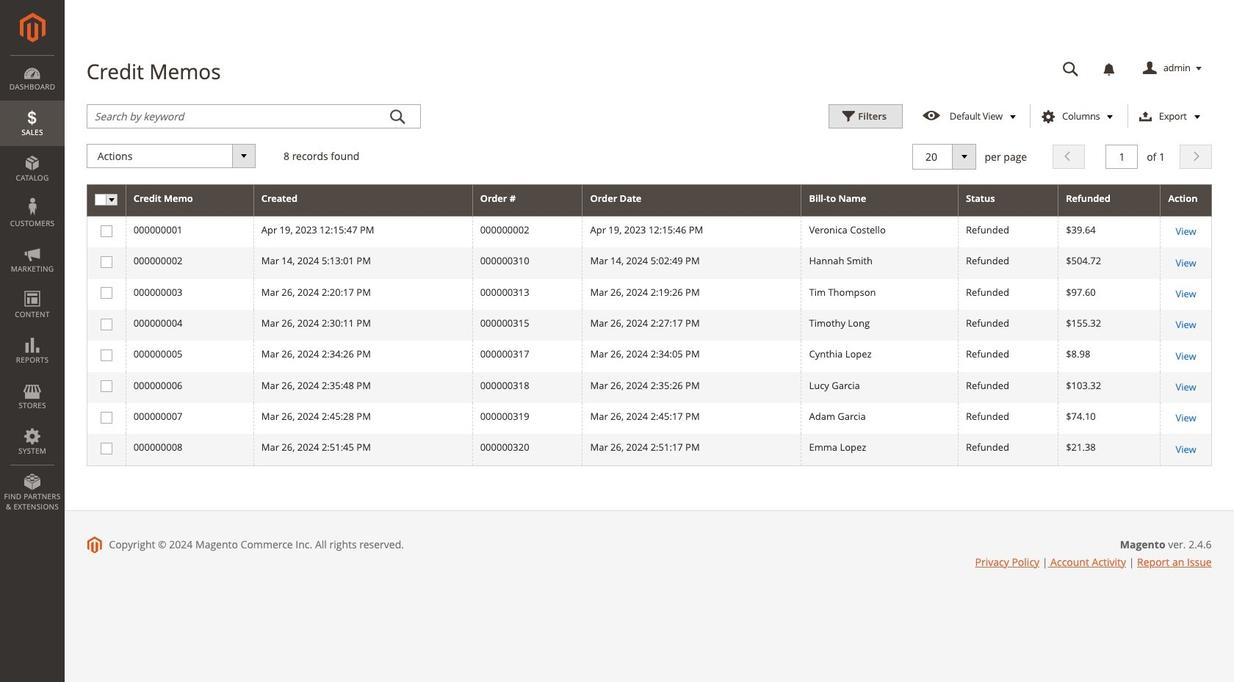 Task type: describe. For each thing, give the bounding box(es) containing it.
magento admin panel image
[[19, 12, 45, 43]]



Task type: vqa. For each thing, say whether or not it's contained in the screenshot.
Number Field on the right top
yes



Task type: locate. For each thing, give the bounding box(es) containing it.
None text field
[[1053, 56, 1089, 82], [924, 149, 968, 164], [1053, 56, 1089, 82], [924, 149, 968, 164]]

None number field
[[1106, 144, 1139, 169]]

None checkbox
[[100, 288, 110, 297], [100, 350, 110, 359], [100, 381, 110, 391], [100, 443, 110, 453], [100, 288, 110, 297], [100, 350, 110, 359], [100, 381, 110, 391], [100, 443, 110, 453]]

None checkbox
[[100, 225, 110, 235], [100, 257, 110, 266], [100, 319, 110, 328], [100, 412, 110, 422], [100, 225, 110, 235], [100, 257, 110, 266], [100, 319, 110, 328], [100, 412, 110, 422]]

Search by keyword text field
[[86, 104, 421, 128]]

menu bar
[[0, 55, 65, 520]]



